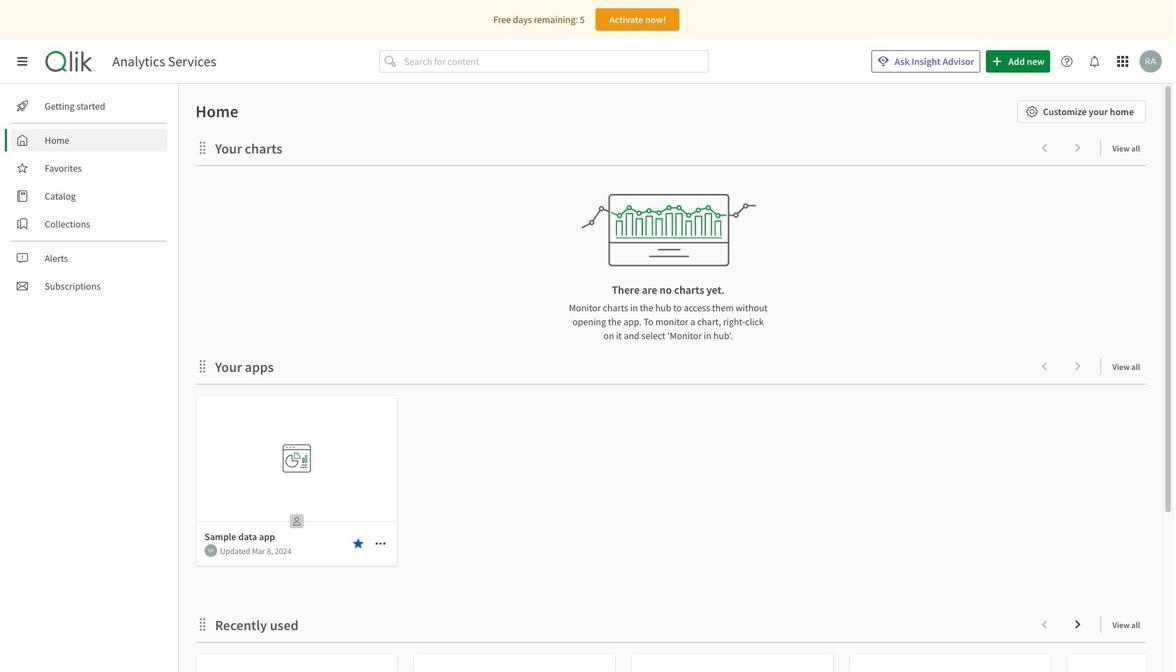 Task type: vqa. For each thing, say whether or not it's contained in the screenshot.
Unfavorite IMAGE
yes



Task type: describe. For each thing, give the bounding box(es) containing it.
Search for content text field
[[402, 50, 709, 73]]

close sidebar menu image
[[17, 56, 28, 67]]

move collection image
[[196, 359, 209, 373]]

1 vertical spatial move collection image
[[196, 618, 209, 632]]

0 vertical spatial move collection image
[[196, 141, 209, 155]]

analytics services element
[[112, 53, 216, 70]]

navigation pane element
[[0, 89, 178, 303]]



Task type: locate. For each thing, give the bounding box(es) containing it.
ruby anderson image
[[1140, 50, 1162, 73]]

main content
[[173, 84, 1173, 672]]

more actions image
[[375, 538, 386, 550]]

ruby anderson image
[[205, 545, 217, 557]]

ruby anderson element
[[205, 545, 217, 557]]

unfavorite image
[[353, 538, 364, 550]]

move collection image
[[196, 141, 209, 155], [196, 618, 209, 632]]



